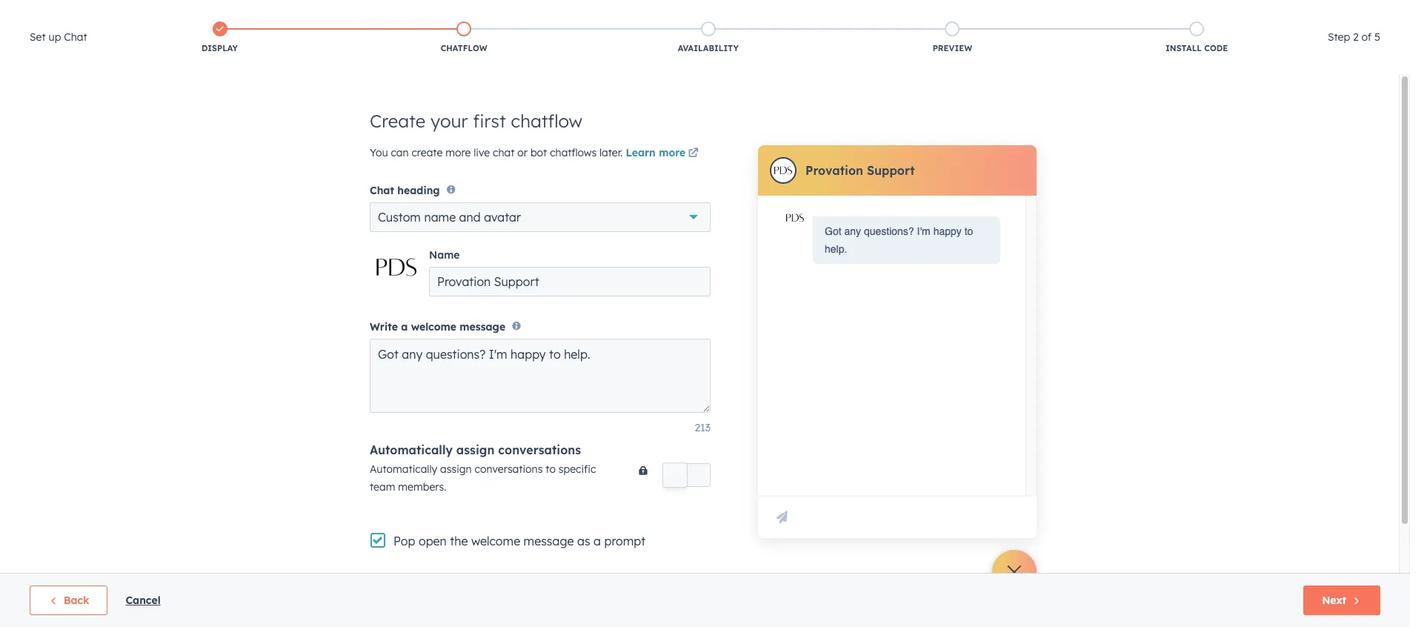 Task type: vqa. For each thing, say whether or not it's contained in the screenshot.
User Guides element
no



Task type: locate. For each thing, give the bounding box(es) containing it.
you can create more live chat or bot chatflows later.
[[370, 146, 626, 159]]

0 vertical spatial chat
[[64, 30, 87, 44]]

questions?
[[864, 225, 914, 237]]

welcome right the
[[471, 533, 520, 548]]

2 menu item from the left
[[1093, 0, 1121, 24]]

5 menu item from the left
[[1205, 0, 1233, 24]]

list containing display
[[98, 19, 1319, 57]]

or
[[518, 146, 528, 159]]

Search HubSpot search field
[[1202, 31, 1384, 56]]

learn more link
[[626, 145, 701, 163]]

a right as
[[594, 533, 601, 548]]

conversations
[[498, 442, 581, 457], [475, 462, 543, 476]]

1 horizontal spatial to
[[965, 225, 974, 237]]

1 vertical spatial assign
[[440, 462, 472, 476]]

to inside "automatically assign conversations automatically assign conversations to specific team members."
[[546, 462, 556, 476]]

1 horizontal spatial more
[[659, 146, 686, 159]]

next
[[1323, 594, 1347, 607]]

to inside got any questions? i'm happy to help.
[[965, 225, 974, 237]]

3 menu item from the left
[[1121, 0, 1155, 24]]

got
[[825, 225, 842, 237]]

1 more from the left
[[446, 146, 471, 159]]

2 link opens in a new window image from the top
[[689, 148, 699, 159]]

a
[[401, 320, 408, 333], [594, 533, 601, 548]]

1 vertical spatial conversations
[[475, 462, 543, 476]]

back
[[64, 594, 89, 607]]

4 menu item from the left
[[1155, 0, 1183, 24]]

1 vertical spatial automatically
[[370, 462, 437, 476]]

later.
[[600, 146, 623, 159]]

open
[[419, 533, 447, 548]]

pop
[[394, 533, 415, 548]]

create
[[370, 110, 426, 132]]

more
[[446, 146, 471, 159], [659, 146, 686, 159]]

availability list item
[[586, 19, 831, 57]]

1 horizontal spatial welcome
[[471, 533, 520, 548]]

menu item
[[1033, 0, 1093, 24], [1093, 0, 1121, 24], [1121, 0, 1155, 24], [1155, 0, 1183, 24], [1205, 0, 1233, 24]]

availability
[[678, 43, 739, 53]]

chatflow list item
[[342, 19, 586, 57]]

next button
[[1304, 586, 1381, 615]]

welcome
[[411, 320, 457, 333], [471, 533, 520, 548]]

1 horizontal spatial chat
[[370, 184, 394, 197]]

more left live
[[446, 146, 471, 159]]

live
[[474, 146, 490, 159]]

settings link
[[1185, 4, 1203, 20]]

heading
[[398, 184, 440, 197]]

0 vertical spatial message
[[460, 320, 506, 333]]

bot
[[531, 146, 547, 159]]

support
[[867, 163, 915, 178]]

preview
[[933, 43, 973, 53]]

0 horizontal spatial welcome
[[411, 320, 457, 333]]

agent says: got any questions? i'm happy to help. element
[[825, 222, 989, 258]]

1 vertical spatial to
[[546, 462, 556, 476]]

name
[[429, 249, 460, 262]]

chat right the up
[[64, 30, 87, 44]]

to
[[965, 225, 974, 237], [546, 462, 556, 476]]

preview list item
[[831, 19, 1075, 57]]

chat
[[493, 146, 515, 159]]

2
[[1354, 30, 1359, 44]]

0 horizontal spatial a
[[401, 320, 408, 333]]

automatically
[[370, 442, 453, 457], [370, 462, 437, 476]]

0 horizontal spatial to
[[546, 462, 556, 476]]

0 horizontal spatial chat
[[64, 30, 87, 44]]

custom name and avatar
[[378, 210, 521, 225]]

1 vertical spatial a
[[594, 533, 601, 548]]

conversations left specific
[[475, 462, 543, 476]]

provation
[[806, 163, 864, 178]]

link opens in a new window image
[[689, 145, 699, 163], [689, 148, 699, 159]]

0 vertical spatial to
[[965, 225, 974, 237]]

1 horizontal spatial message
[[524, 533, 574, 548]]

first
[[473, 110, 506, 132]]

message
[[460, 320, 506, 333], [524, 533, 574, 548]]

more right 'learn'
[[659, 146, 686, 159]]

1 link opens in a new window image from the top
[[689, 145, 699, 163]]

learn more
[[626, 146, 686, 159]]

0 horizontal spatial more
[[446, 146, 471, 159]]

your
[[431, 110, 468, 132]]

menu
[[1033, 0, 1393, 24]]

welcome right write on the bottom left
[[411, 320, 457, 333]]

1 vertical spatial welcome
[[471, 533, 520, 548]]

set up chat
[[30, 30, 87, 44]]

1 menu item from the left
[[1033, 0, 1093, 24]]

to left specific
[[546, 462, 556, 476]]

can
[[391, 146, 409, 159]]

0 vertical spatial a
[[401, 320, 408, 333]]

install code
[[1166, 43, 1228, 53]]

learn
[[626, 146, 656, 159]]

change photo button
[[370, 241, 423, 300]]

chat up "custom"
[[370, 184, 394, 197]]

list
[[98, 19, 1319, 57]]

to right happy
[[965, 225, 974, 237]]

write
[[370, 320, 398, 333]]

a right write on the bottom left
[[401, 320, 408, 333]]

0 vertical spatial welcome
[[411, 320, 457, 333]]

install code list item
[[1075, 19, 1319, 57]]

chatflow
[[511, 110, 583, 132]]

1 vertical spatial message
[[524, 533, 574, 548]]

cancel
[[126, 594, 161, 607]]

chat
[[64, 30, 87, 44], [370, 184, 394, 197]]

change photo
[[377, 257, 416, 284]]

specific
[[559, 462, 596, 476]]

0 horizontal spatial message
[[460, 320, 506, 333]]

assign
[[457, 442, 495, 457], [440, 462, 472, 476]]

0 vertical spatial automatically
[[370, 442, 453, 457]]

conversations up specific
[[498, 442, 581, 457]]

chatflows
[[550, 146, 597, 159]]



Task type: describe. For each thing, give the bounding box(es) containing it.
display completed list item
[[98, 19, 342, 57]]

set up chat heading
[[30, 28, 87, 46]]

1 vertical spatial chat
[[370, 184, 394, 197]]

chat inside heading
[[64, 30, 87, 44]]

team
[[370, 480, 395, 493]]

happy
[[934, 225, 962, 237]]

search image
[[1380, 39, 1390, 49]]

provation support
[[806, 163, 915, 178]]

i'm
[[917, 225, 931, 237]]

prompt
[[604, 533, 646, 548]]

write a welcome message
[[370, 320, 506, 333]]

got any questions? i'm happy to help.
[[825, 225, 974, 255]]

chatflow
[[441, 43, 488, 53]]

pop open the welcome message as a prompt
[[394, 533, 646, 548]]

display
[[202, 43, 238, 53]]

0 vertical spatial conversations
[[498, 442, 581, 457]]

step 2 of 5
[[1328, 30, 1381, 44]]

set
[[30, 30, 46, 44]]

settings image
[[1187, 6, 1201, 20]]

up
[[49, 30, 61, 44]]

1 automatically from the top
[[370, 442, 453, 457]]

Write a welcome message text field
[[370, 339, 711, 413]]

back button
[[30, 586, 108, 615]]

change
[[377, 257, 416, 270]]

create
[[412, 146, 443, 159]]

2 more from the left
[[659, 146, 686, 159]]

create your first chatflow
[[370, 110, 583, 132]]

and
[[459, 210, 481, 225]]

custom name and avatar button
[[370, 203, 711, 232]]

1 horizontal spatial a
[[594, 533, 601, 548]]

0 vertical spatial assign
[[457, 442, 495, 457]]

cancel button
[[126, 592, 161, 609]]

213
[[695, 421, 711, 434]]

you
[[370, 146, 388, 159]]

the
[[450, 533, 468, 548]]

search button
[[1372, 31, 1397, 56]]

Name text field
[[429, 267, 711, 297]]

2 automatically from the top
[[370, 462, 437, 476]]

members.
[[398, 480, 447, 493]]

chat heading
[[370, 184, 440, 197]]

of
[[1362, 30, 1372, 44]]

install
[[1166, 43, 1202, 53]]

5
[[1375, 30, 1381, 44]]

step
[[1328, 30, 1351, 44]]

help.
[[825, 243, 848, 255]]

avatar
[[484, 210, 521, 225]]

name
[[424, 210, 456, 225]]

as
[[577, 533, 590, 548]]

automatically assign conversations automatically assign conversations to specific team members.
[[370, 442, 596, 493]]

custom
[[378, 210, 421, 225]]

any
[[845, 225, 861, 237]]

code
[[1205, 43, 1228, 53]]

photo
[[381, 270, 412, 284]]

link opens in a new window image inside "learn more" link
[[689, 148, 699, 159]]



